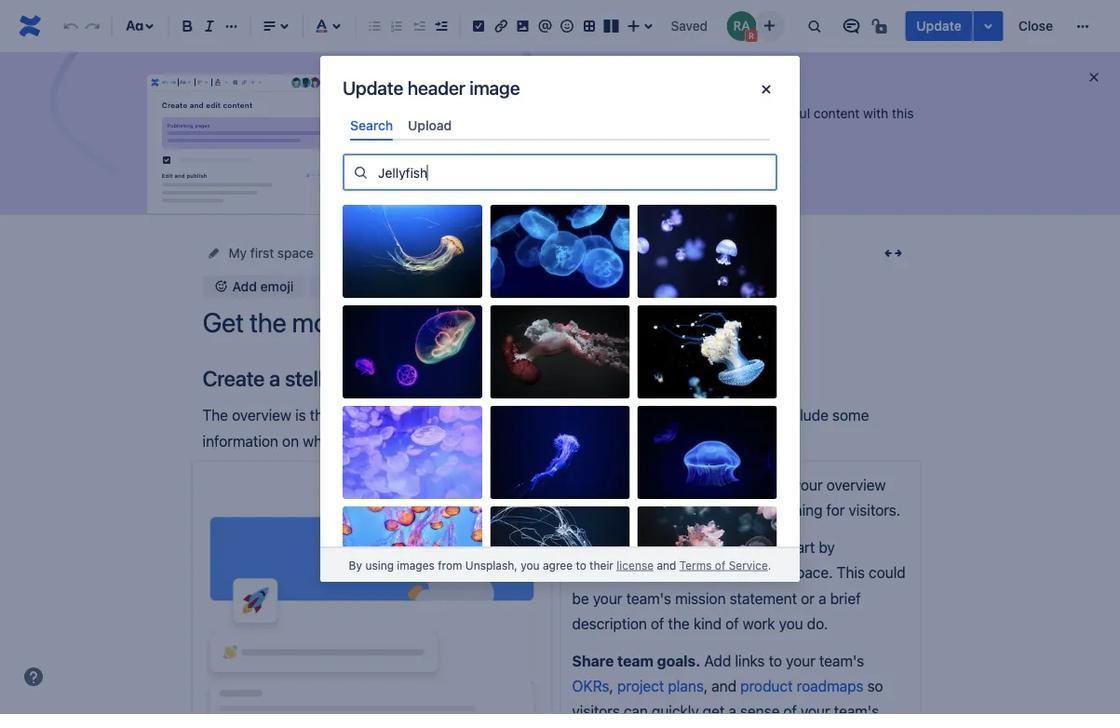 Task type: locate. For each thing, give the bounding box(es) containing it.
using
[[365, 559, 394, 572]]

1 vertical spatial header
[[366, 278, 409, 294]]

you
[[521, 559, 540, 572], [779, 615, 803, 633]]

1 vertical spatial overview
[[232, 406, 291, 424]]

my first space link up 'add header image'
[[406, 242, 491, 264]]

layouts image
[[600, 15, 622, 37]]

create for create and edit content
[[162, 101, 187, 109]]

create inside main content area, start typing to enter text. text box
[[203, 366, 265, 391]]

product
[[740, 677, 793, 695]]

0 vertical spatial update
[[917, 18, 962, 34]]

the overview is the first page visitors will see when they visit your space, so it helps to include some information on what the space is about and what your team is working on.
[[203, 406, 873, 450]]

1 horizontal spatial overview
[[346, 366, 429, 391]]

text color image
[[212, 75, 224, 90]]

overview inside this gives your overview visual appeal and makes it welcoming for visitors.
[[826, 476, 886, 494]]

first right move this page icon
[[250, 245, 274, 261]]

bullet list ⌘⇧8 image
[[363, 15, 386, 37]]

1 horizontal spatial team's
[[819, 652, 864, 669]]

confluence image
[[15, 11, 45, 41]]

try template button
[[560, 156, 662, 186]]

0 horizontal spatial this
[[722, 476, 750, 494]]

0 horizontal spatial first
[[250, 245, 274, 261]]

overview up the information
[[232, 406, 291, 424]]

add right image icon
[[338, 278, 363, 294]]

close button
[[1007, 11, 1064, 41]]

update button
[[905, 11, 973, 41]]

your up welcoming
[[793, 476, 823, 494]]

content down checkbox icon
[[223, 101, 252, 109]]

team inside share team goals. add links to your team's okrs , project plans , and product roadmaps
[[617, 652, 654, 669]]

header up appeal
[[616, 476, 666, 494]]

team down visit at the bottom of the page
[[564, 432, 597, 450]]

image up medusa image on the left of page
[[413, 278, 450, 294]]

1 vertical spatial image
[[413, 278, 450, 294]]

this up makes
[[722, 476, 750, 494]]

making
[[711, 106, 754, 121]]

0 horizontal spatial content
[[223, 101, 252, 109]]

1 vertical spatial visitors
[[572, 703, 620, 714]]

1 vertical spatial it
[[739, 502, 747, 519]]

what
[[303, 432, 335, 450], [494, 432, 527, 450], [627, 538, 663, 556]]

and right edit
[[174, 172, 185, 178]]

your inside get the most out of your team space link
[[634, 245, 660, 261]]

is
[[295, 406, 306, 424], [408, 432, 419, 450], [601, 432, 612, 450], [740, 538, 752, 556]]

what down when
[[494, 432, 527, 450]]

close
[[1018, 18, 1053, 34]]

visitors up about in the left bottom of the page
[[402, 406, 450, 424]]

2 vertical spatial to
[[769, 652, 782, 669]]

my
[[229, 245, 247, 261], [406, 245, 424, 261]]

0 horizontal spatial ,
[[609, 677, 613, 695]]

your up description
[[593, 589, 622, 607]]

tab list containing search
[[343, 110, 777, 141]]

the up terms
[[666, 538, 690, 556]]

update inside button
[[917, 18, 962, 34]]

and down explain what the space is for.
[[657, 559, 676, 572]]

2 horizontal spatial add
[[704, 652, 731, 669]]

0 horizontal spatial update
[[343, 76, 403, 98]]

redo ⌘⇧z image
[[82, 15, 104, 37]]

statement
[[730, 589, 797, 607]]

2 chevron down image from the left
[[256, 75, 264, 90]]

add inside button
[[338, 278, 363, 294]]

it right makes
[[739, 502, 747, 519]]

update header image
[[343, 76, 520, 98]]

,
[[609, 677, 613, 695], [704, 677, 708, 695]]

add image, video, or file image
[[512, 15, 534, 37]]

from
[[438, 559, 462, 572]]

header for update
[[408, 76, 465, 98]]

edit
[[206, 101, 221, 109]]

0 vertical spatial this
[[722, 476, 750, 494]]

2 , from the left
[[704, 677, 708, 695]]

publish
[[186, 172, 207, 178]]

header
[[408, 76, 465, 98], [366, 278, 409, 294], [616, 476, 666, 494]]

0 horizontal spatial chevron down image
[[223, 75, 231, 90]]

0 horizontal spatial my first space
[[229, 245, 313, 261]]

0 vertical spatial so
[[691, 406, 707, 424]]

space inside the overview is the first page visitors will see when they visit your space, so it helps to include some information on what the space is about and what your team is working on.
[[364, 432, 405, 450]]

so right roadmaps
[[867, 677, 883, 695]]

of right terms
[[715, 559, 726, 572]]

mention image
[[534, 15, 556, 37]]

1 horizontal spatial you
[[779, 615, 803, 633]]

link image
[[240, 75, 248, 90]]

chevron down image left "text color" icon
[[203, 75, 211, 90]]

some
[[832, 406, 869, 424]]

about
[[423, 432, 461, 450]]

2 my from the left
[[406, 245, 424, 261]]

first for 2nd my first space link from the left
[[428, 245, 451, 261]]

this was a great adventure. went to tenerife and got to shoot these jellyfish. at that time i really loved shooting animals. image
[[637, 306, 777, 399]]

0 vertical spatial header
[[408, 76, 465, 98]]

visitors inside the overview is the first page visitors will see when they visit your space, so it helps to include some information on what the space is about and what your team is working on.
[[402, 406, 450, 424]]

2 vertical spatial team
[[617, 652, 654, 669]]

so inside so visitors can quickly get a sense of your team'
[[867, 677, 883, 695]]

1 vertical spatial create
[[203, 366, 265, 391]]

1 horizontal spatial my
[[406, 245, 424, 261]]

0 horizontal spatial chevron down image
[[186, 75, 194, 90]]

what up license link
[[627, 538, 663, 556]]

2 vertical spatial header
[[616, 476, 666, 494]]

image
[[469, 76, 520, 98], [413, 278, 450, 294]]

tab list inside update header image dialog
[[343, 110, 777, 141]]

my first space link right move this page icon
[[229, 242, 313, 264]]

what right on
[[303, 432, 335, 450]]

Give this page a title text field
[[203, 307, 910, 338]]

chevron down image
[[223, 75, 231, 90], [256, 75, 264, 90]]

add inside share team goals. add links to your team's okrs , project plans , and product roadmaps
[[704, 652, 731, 669]]

and down 'image.'
[[663, 502, 688, 519]]

my first space right move this page icon
[[229, 245, 313, 261]]

this gives your overview visual appeal and makes it welcoming for visitors.
[[572, 476, 900, 519]]

chevron down image right link icon
[[256, 75, 264, 90]]

2 chevron down image from the left
[[203, 75, 211, 90]]

0 horizontal spatial my
[[229, 245, 247, 261]]

content
[[223, 101, 252, 109], [814, 106, 860, 121]]

header inside button
[[366, 278, 409, 294]]

unsplash,
[[465, 559, 518, 572]]

will
[[454, 406, 475, 424]]

1 horizontal spatial chevron down image
[[256, 75, 264, 90]]

to left their
[[576, 559, 586, 572]]

to inside the overview is the first page visitors will see when they visit your space, so it helps to include some information on what the space is about and what your team is working on.
[[763, 406, 776, 424]]

link image
[[490, 15, 512, 37]]

1 vertical spatial so
[[867, 677, 883, 695]]

1 horizontal spatial my first space link
[[406, 242, 491, 264]]

emoji image
[[556, 15, 578, 37]]

my right move this page icon
[[229, 245, 247, 261]]

of down 'product roadmaps' 'link'
[[783, 703, 797, 714]]

1 horizontal spatial it
[[739, 502, 747, 519]]

create up publishing
[[162, 101, 187, 109]]

so inside the overview is the first page visitors will see when they visit your space, so it helps to include some information on what the space is about and what your team is working on.
[[691, 406, 707, 424]]

team's up roadmaps
[[819, 652, 864, 669]]

overview
[[346, 366, 429, 391], [232, 406, 291, 424], [826, 476, 886, 494]]

quickly
[[652, 703, 699, 714]]

of inside learn the foundations of making powerful content with this interactive template.
[[695, 106, 707, 121]]

team up project
[[617, 652, 654, 669]]

add up 'visual'
[[572, 476, 601, 494]]

1 horizontal spatial this
[[837, 564, 865, 582]]

medusa image
[[343, 306, 482, 399]]

okrs link
[[572, 677, 609, 695]]

0 vertical spatial to
[[763, 406, 776, 424]]

1 vertical spatial team's
[[819, 652, 864, 669]]

1 horizontal spatial content
[[814, 106, 860, 121]]

your down they
[[530, 432, 560, 450]]

of left making
[[695, 106, 707, 121]]

1 vertical spatial to
[[576, 559, 586, 572]]

2 my first space link from the left
[[406, 242, 491, 264]]

by
[[819, 538, 835, 556]]

so up on. in the bottom right of the page
[[691, 406, 707, 424]]

0 horizontal spatial so
[[691, 406, 707, 424]]

image inside add header image button
[[413, 278, 450, 294]]

the left kind
[[668, 615, 690, 633]]

and
[[190, 101, 204, 109], [174, 172, 185, 178], [465, 432, 490, 450], [663, 502, 688, 519], [657, 559, 676, 572], [712, 677, 737, 695]]

add for add a header image.
[[572, 476, 601, 494]]

create for create a stellar overview
[[203, 366, 265, 391]]

1 horizontal spatial ,
[[704, 677, 708, 695]]

1 horizontal spatial visitors
[[572, 703, 620, 714]]

0 vertical spatial overview
[[346, 366, 429, 391]]

and inside this gives your overview visual appeal and makes it welcoming for visitors.
[[663, 502, 688, 519]]

get the most out of your team space
[[513, 245, 733, 261]]

you inside update header image dialog
[[521, 559, 540, 572]]

update up search
[[343, 76, 403, 98]]

1 chevron down image from the left
[[186, 75, 194, 90]]

0 horizontal spatial visitors
[[402, 406, 450, 424]]

0 horizontal spatial you
[[521, 559, 540, 572]]

0 horizontal spatial it
[[711, 406, 719, 424]]

first up 'add header image'
[[428, 245, 451, 261]]

text style image
[[179, 75, 187, 90]]

visitors down okrs link
[[572, 703, 620, 714]]

chevron down image
[[186, 75, 194, 90], [203, 75, 211, 90]]

header down content link at the left top of the page
[[366, 278, 409, 294]]

2 horizontal spatial first
[[428, 245, 451, 261]]

pages
[[195, 123, 210, 128]]

a right or
[[818, 589, 826, 607]]

0 vertical spatial it
[[711, 406, 719, 424]]

overview up visitors.
[[826, 476, 886, 494]]

2 vertical spatial add
[[704, 652, 731, 669]]

undo ⌘z image
[[59, 15, 82, 37]]

add for add header image
[[338, 278, 363, 294]]

0 vertical spatial add
[[338, 278, 363, 294]]

chevron down image left checkbox icon
[[223, 75, 231, 90]]

it inside this gives your overview visual appeal and makes it welcoming for visitors.
[[739, 502, 747, 519]]

my first space up 'add header image'
[[406, 245, 491, 261]]

1 vertical spatial this
[[837, 564, 865, 582]]

ruby anderson image
[[727, 11, 756, 41]]

1 horizontal spatial what
[[494, 432, 527, 450]]

update left the adjust update settings icon
[[917, 18, 962, 34]]

to inside share team goals. add links to your team's okrs , project plans , and product roadmaps
[[769, 652, 782, 669]]

it inside the overview is the first page visitors will see when they visit your space, so it helps to include some information on what the space is about and what your team is working on.
[[711, 406, 719, 424]]

the right get
[[538, 245, 558, 261]]

do.
[[807, 615, 828, 633]]

1 horizontal spatial create
[[203, 366, 265, 391]]

and left edit
[[190, 101, 204, 109]]

medusa image
[[490, 507, 630, 600]]

kind
[[694, 615, 722, 633]]

and down see
[[465, 432, 490, 450]]

you left do.
[[779, 615, 803, 633]]

your
[[634, 245, 660, 261], [610, 406, 639, 424], [530, 432, 560, 450], [793, 476, 823, 494], [593, 589, 622, 607], [786, 652, 815, 669], [801, 703, 830, 714]]

team's down license link
[[626, 589, 671, 607]]

overview for this gives your overview visual appeal and makes it welcoming for visitors.
[[826, 476, 886, 494]]

mission
[[675, 589, 726, 607]]

content left with at the right of the page
[[814, 106, 860, 121]]

team's inside share team goals. add links to your team's okrs , project plans , and product roadmaps
[[819, 652, 864, 669]]

update
[[917, 18, 962, 34], [343, 76, 403, 98]]

1 horizontal spatial my first space
[[406, 245, 491, 261]]

roadmaps
[[797, 677, 864, 695]]

0 horizontal spatial team's
[[626, 589, 671, 607]]

update for update header image
[[343, 76, 403, 98]]

0 vertical spatial you
[[521, 559, 540, 572]]

is down visit at the bottom of the page
[[601, 432, 612, 450]]

your right out
[[634, 245, 660, 261]]

0 vertical spatial create
[[162, 101, 187, 109]]

it left helps
[[711, 406, 719, 424]]

, up the get
[[704, 677, 708, 695]]

1 my from the left
[[229, 245, 247, 261]]

your inside start by summarizing the purpose of the space. this could be your team's mission statement or a brief description of the kind of work you do.
[[593, 589, 622, 607]]

license
[[617, 559, 654, 572]]

to right helps
[[763, 406, 776, 424]]

create and edit content
[[162, 101, 252, 109]]

0 vertical spatial team's
[[626, 589, 671, 607]]

2 horizontal spatial overview
[[826, 476, 886, 494]]

2 vertical spatial overview
[[826, 476, 886, 494]]

for.
[[755, 538, 779, 556]]

search
[[350, 117, 393, 133]]

add left links
[[704, 652, 731, 669]]

overview up page
[[346, 366, 429, 391]]

so
[[691, 406, 707, 424], [867, 677, 883, 695]]

your up 'product roadmaps' 'link'
[[786, 652, 815, 669]]

0 vertical spatial team
[[664, 245, 694, 261]]

0 vertical spatial visitors
[[402, 406, 450, 424]]

move this page image
[[206, 246, 221, 261]]

header up upload
[[408, 76, 465, 98]]

1 horizontal spatial image
[[469, 76, 520, 98]]

outdent ⇧tab image
[[408, 15, 430, 37]]

no restrictions image
[[870, 15, 892, 37]]

start by summarizing the purpose of the space. this could be your team's mission statement or a brief description of the kind of work you do.
[[572, 538, 909, 633]]

0 horizontal spatial team
[[564, 432, 597, 450]]

my for 2nd my first space link from the left
[[406, 245, 424, 261]]

the up interactive
[[597, 106, 617, 121]]

1 horizontal spatial chevron down image
[[203, 75, 211, 90]]

0 horizontal spatial overview
[[232, 406, 291, 424]]

to right links
[[769, 652, 782, 669]]

Main content area, start typing to enter text. text field
[[191, 366, 921, 714]]

information
[[203, 432, 278, 450]]

action item image
[[468, 15, 490, 37]]

and inside update header image dialog
[[657, 559, 676, 572]]

visitors inside so visitors can quickly get a sense of your team'
[[572, 703, 620, 714]]

appeal
[[614, 502, 659, 519]]

product roadmaps link
[[740, 677, 864, 695]]

tab list
[[343, 110, 777, 141]]

this
[[722, 476, 750, 494], [837, 564, 865, 582]]

image inside update header image dialog
[[469, 76, 520, 98]]

add header image button
[[308, 275, 461, 297]]

of right out
[[618, 245, 630, 261]]

0 horizontal spatial image
[[413, 278, 450, 294]]

this inside this gives your overview visual appeal and makes it welcoming for visitors.
[[722, 476, 750, 494]]

1 horizontal spatial team
[[617, 652, 654, 669]]

1 chevron down image from the left
[[223, 75, 231, 90]]

of inside so visitors can quickly get a sense of your team'
[[783, 703, 797, 714]]

your down 'product roadmaps' 'link'
[[801, 703, 830, 714]]

header for add
[[366, 278, 409, 294]]

my up 'add header image'
[[406, 245, 424, 261]]

bold ⌘b image
[[176, 15, 199, 37]]

dismiss image
[[1087, 70, 1102, 85]]

1 vertical spatial update
[[343, 76, 403, 98]]

1 vertical spatial add
[[572, 476, 601, 494]]

2 horizontal spatial team
[[664, 245, 694, 261]]

0 horizontal spatial my first space link
[[229, 242, 313, 264]]

header inside dialog
[[408, 76, 465, 98]]

0 vertical spatial image
[[469, 76, 520, 98]]

create up the
[[203, 366, 265, 391]]

this up brief
[[837, 564, 865, 582]]

1 vertical spatial you
[[779, 615, 803, 633]]

and up the get
[[712, 677, 737, 695]]

create
[[162, 101, 187, 109], [203, 366, 265, 391]]

update inside dialog
[[343, 76, 403, 98]]

1 horizontal spatial add
[[572, 476, 601, 494]]

of
[[695, 106, 707, 121], [618, 245, 630, 261], [715, 559, 726, 572], [746, 564, 759, 582], [651, 615, 664, 633], [725, 615, 739, 633], [783, 703, 797, 714]]

they
[[546, 406, 575, 424]]

1 horizontal spatial first
[[335, 406, 361, 424]]

Search field
[[373, 156, 776, 189]]

for
[[826, 502, 845, 519]]

1 vertical spatial team
[[564, 432, 597, 450]]

image for add header image
[[413, 278, 450, 294]]

team right out
[[664, 245, 694, 261]]

first left page
[[335, 406, 361, 424]]

share
[[572, 652, 614, 669]]

1 horizontal spatial so
[[867, 677, 883, 695]]

0 horizontal spatial create
[[162, 101, 187, 109]]

out
[[595, 245, 614, 261]]

get the most out of your team space link
[[513, 242, 733, 264]]

0 horizontal spatial add
[[338, 278, 363, 294]]

you left agree
[[521, 559, 540, 572]]

chevron down image for plus icon
[[256, 75, 264, 90]]

share team goals. add links to your team's okrs , project plans , and product roadmaps
[[572, 652, 868, 695]]

image down link icon
[[469, 76, 520, 98]]

chevron down image left align left icon
[[186, 75, 194, 90]]

terms of service link
[[679, 559, 768, 572]]

so visitors can quickly get a sense of your team'
[[572, 677, 887, 714]]

, left project
[[609, 677, 613, 695]]

a up 'visual'
[[604, 476, 613, 494]]

1 horizontal spatial update
[[917, 18, 962, 34]]

their
[[589, 559, 614, 572]]

a right the get
[[728, 703, 736, 714]]



Task type: describe. For each thing, give the bounding box(es) containing it.
italic ⌘i image
[[198, 15, 221, 37]]

.
[[768, 559, 771, 572]]

team inside the overview is the first page visitors will see when they visit your space, so it helps to include some information on what the space is about and what your team is working on.
[[564, 432, 597, 450]]

get
[[513, 245, 535, 261]]

publishing
[[167, 123, 194, 128]]

license link
[[617, 559, 654, 572]]

powerful
[[758, 106, 810, 121]]

sense
[[740, 703, 780, 714]]

you inside start by summarizing the purpose of the space. this could be your team's mission statement or a brief description of the kind of work you do.
[[779, 615, 803, 633]]

numbered list ⌘⇧7 image
[[386, 15, 408, 37]]

edit
[[162, 172, 173, 178]]

images
[[397, 559, 435, 572]]

image icon image
[[320, 279, 335, 294]]

overview for create a stellar overview
[[346, 366, 429, 391]]

is up on
[[295, 406, 306, 424]]

blue jellyfishes image
[[637, 205, 777, 298]]

page
[[365, 406, 398, 424]]

first for 2nd my first space link from the right
[[250, 245, 274, 261]]

the down explain what the space is for.
[[661, 564, 683, 582]]

of up goals.
[[651, 615, 664, 633]]

can
[[624, 703, 648, 714]]

agree
[[543, 559, 573, 572]]

this
[[892, 106, 914, 121]]

plans
[[668, 677, 704, 695]]

try
[[572, 163, 592, 179]]

learn the foundations of making powerful content with this interactive template.
[[560, 106, 914, 140]]

get
[[703, 703, 725, 714]]

1 , from the left
[[609, 677, 613, 695]]

try template
[[572, 163, 650, 179]]

links
[[735, 652, 765, 669]]

the inside learn the foundations of making powerful content with this interactive template.
[[597, 106, 617, 121]]

okrs
[[572, 677, 609, 695]]

create a stellar overview
[[203, 366, 429, 391]]

on
[[282, 432, 299, 450]]

visual
[[572, 502, 610, 519]]

confluence icon image
[[150, 77, 160, 88]]

summarizing
[[572, 564, 658, 582]]

is left about in the left bottom of the page
[[408, 432, 419, 450]]

overview inside the overview is the first page visitors will see when they visit your space, so it helps to include some information on what the space is about and what your team is working on.
[[232, 406, 291, 424]]

terms
[[679, 559, 712, 572]]

indent tab image
[[430, 15, 452, 37]]

chevron down image for "text color" icon
[[223, 75, 231, 90]]

header inside main content area, start typing to enter text. text box
[[616, 476, 666, 494]]

be
[[572, 589, 589, 607]]

make page full-width image
[[882, 242, 905, 264]]

your up working
[[610, 406, 639, 424]]

of right kind
[[725, 615, 739, 633]]

gives
[[754, 476, 789, 494]]

the inside get the most out of your team space link
[[538, 245, 558, 261]]

content inside learn the foundations of making powerful content with this interactive template.
[[814, 106, 860, 121]]

your inside so visitors can quickly get a sense of your team'
[[801, 703, 830, 714]]

space.
[[789, 564, 833, 582]]

project
[[617, 677, 664, 695]]

plus image
[[249, 75, 257, 90]]

work
[[743, 615, 775, 633]]

of inside get the most out of your team space link
[[618, 245, 630, 261]]

visitors.
[[849, 502, 900, 519]]

editor close icon image
[[755, 78, 777, 101]]

2 horizontal spatial what
[[627, 538, 663, 556]]

learn
[[560, 106, 594, 121]]

stellar
[[285, 366, 341, 391]]

from an aquarium at the henry doorly zoo. image
[[343, 205, 482, 298]]

table image
[[578, 15, 600, 37]]

template.
[[627, 124, 683, 140]]

this inside start by summarizing the purpose of the space. this could be your team's mission statement or a brief description of the kind of work you do.
[[837, 564, 865, 582]]

start
[[782, 538, 815, 556]]

visit
[[579, 406, 606, 424]]

helps
[[723, 406, 759, 424]]

update header image dialog
[[320, 56, 800, 714]]

upload
[[408, 117, 452, 133]]

foundations
[[620, 106, 691, 121]]

or
[[801, 589, 815, 607]]

saved
[[671, 18, 708, 34]]

a inside so visitors can quickly get a sense of your team'
[[728, 703, 736, 714]]

description
[[572, 615, 647, 633]]

is up the service
[[740, 538, 752, 556]]

first inside the overview is the first page visitors will see when they visit your space, so it helps to include some information on what the space is about and what your team is working on.
[[335, 406, 361, 424]]

working
[[616, 432, 668, 450]]

of inside update header image dialog
[[715, 559, 726, 572]]

welcoming
[[751, 502, 823, 519]]

1 my first space link from the left
[[229, 242, 313, 264]]

the down create a stellar overview at the bottom left of page
[[310, 406, 331, 424]]

your inside share team goals. add links to your team's okrs , project plans , and product roadmaps
[[786, 652, 815, 669]]

checkbox image
[[231, 75, 239, 90]]

makes
[[691, 502, 735, 519]]

checkbox image
[[159, 153, 174, 167]]

and inside the overview is the first page visitors will see when they visit your space, so it helps to include some information on what the space is about and what your team is working on.
[[465, 432, 490, 450]]

by using images from unsplash, you agree to their license and terms of service .
[[349, 559, 771, 572]]

the right on
[[339, 432, 361, 450]]

add a header image.
[[572, 476, 718, 494]]

goals.
[[657, 652, 701, 669]]

space,
[[643, 406, 687, 424]]

0 horizontal spatial what
[[303, 432, 335, 450]]

explain what the space is for.
[[572, 538, 782, 556]]

when
[[506, 406, 542, 424]]

the
[[203, 406, 228, 424]]

my for 2nd my first space link from the right
[[229, 245, 247, 261]]

of left .
[[746, 564, 759, 582]]

adjust update settings image
[[977, 15, 1000, 37]]

the down for.
[[763, 564, 785, 582]]

a left 'stellar'
[[269, 366, 280, 391]]

chevron down image for text style image
[[186, 75, 194, 90]]

content link
[[336, 242, 384, 264]]

confluence image
[[15, 11, 45, 41]]

update for update
[[917, 18, 962, 34]]

template
[[596, 163, 650, 179]]

by
[[349, 559, 362, 572]]

brief
[[830, 589, 861, 607]]

edit and publish
[[162, 172, 207, 178]]

chevron down image for align left icon
[[203, 75, 211, 90]]

undo image
[[161, 75, 169, 90]]

team's inside start by summarizing the purpose of the space. this could be your team's mission statement or a brief description of the kind of work you do.
[[626, 589, 671, 607]]

a inside start by summarizing the purpose of the space. this could be your team's mission statement or a brief description of the kind of work you do.
[[818, 589, 826, 607]]

1 my first space from the left
[[229, 245, 313, 261]]

see
[[479, 406, 503, 424]]

redo image
[[169, 75, 177, 90]]

align left image
[[196, 75, 204, 90]]

image.
[[670, 476, 718, 494]]

your inside this gives your overview visual appeal and makes it welcoming for visitors.
[[793, 476, 823, 494]]

content
[[336, 245, 384, 261]]

explain
[[572, 538, 624, 556]]

image for update header image
[[469, 76, 520, 98]]

2 my first space from the left
[[406, 245, 491, 261]]

add header image
[[338, 278, 450, 294]]

to inside update header image dialog
[[576, 559, 586, 572]]

and inside share team goals. add links to your team's okrs , project plans , and product roadmaps
[[712, 677, 737, 695]]

with
[[863, 106, 888, 121]]



Task type: vqa. For each thing, say whether or not it's contained in the screenshot.
announcements
no



